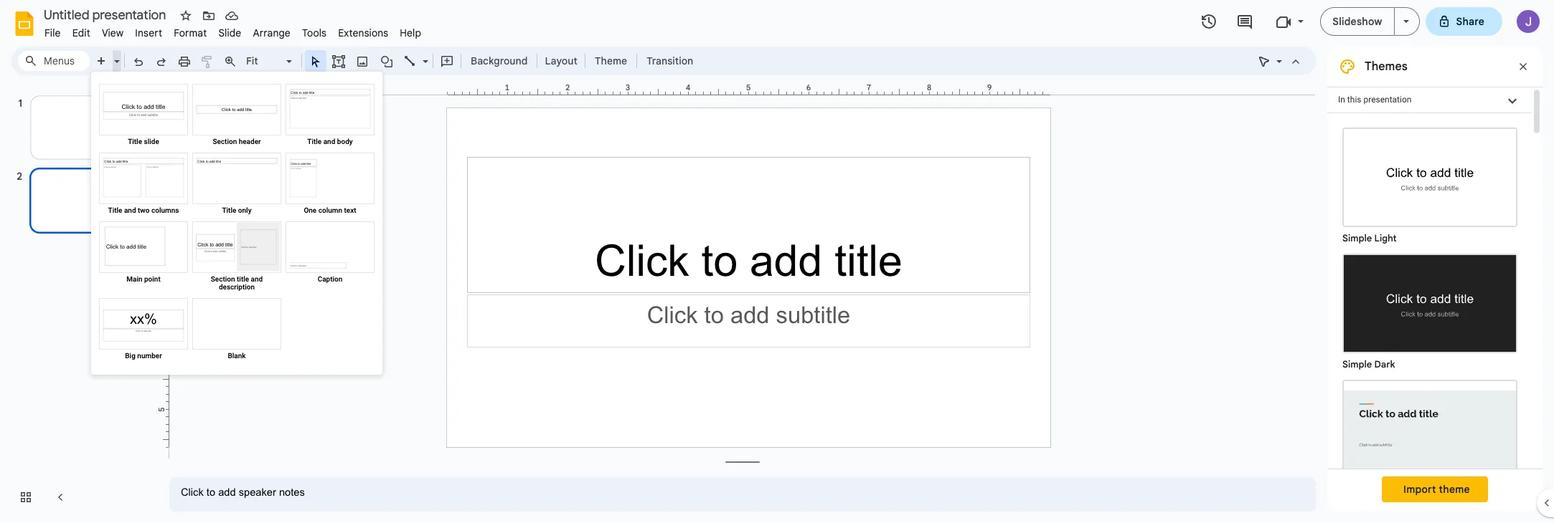 Task type: describe. For each thing, give the bounding box(es) containing it.
background
[[471, 55, 528, 67]]

file
[[45, 27, 61, 39]]

shape image
[[379, 51, 395, 71]]

slide
[[144, 138, 159, 146]]

header
[[239, 138, 261, 146]]

select line image
[[419, 52, 429, 57]]

section header
[[213, 138, 261, 146]]

in
[[1339, 95, 1346, 105]]

body
[[337, 138, 353, 146]]

main toolbar
[[89, 50, 701, 72]]

edit
[[72, 27, 90, 39]]

Simple Light radio
[[1336, 121, 1525, 524]]

text
[[344, 207, 356, 215]]

mode and view toolbar
[[1253, 47, 1308, 75]]

view
[[102, 27, 124, 39]]

import theme
[[1404, 484, 1471, 497]]

Simple Dark radio
[[1336, 247, 1525, 373]]

columns
[[151, 207, 179, 215]]

title slide
[[128, 138, 159, 146]]

simple light
[[1343, 233, 1397, 245]]

transition button
[[640, 50, 700, 72]]

dark
[[1375, 359, 1396, 371]]

slideshow
[[1333, 15, 1383, 28]]

tools menu item
[[296, 24, 332, 42]]

arrange menu item
[[247, 24, 296, 42]]

number
[[137, 352, 162, 360]]

title for title slide
[[128, 138, 142, 146]]

only
[[238, 207, 252, 215]]

import
[[1404, 484, 1437, 497]]

help
[[400, 27, 421, 39]]

one
[[304, 207, 317, 215]]

layout
[[545, 55, 578, 67]]

row containing big number
[[97, 296, 377, 365]]

title for title only
[[222, 207, 236, 215]]

theme button
[[589, 50, 634, 72]]

streamline image
[[1344, 382, 1517, 479]]

big number
[[125, 352, 162, 360]]

blank
[[228, 352, 246, 360]]

section for section title and description
[[211, 276, 235, 284]]

and for body
[[323, 138, 335, 146]]

two
[[138, 207, 150, 215]]

simple for simple dark
[[1343, 359, 1373, 371]]

description
[[219, 284, 255, 291]]

format menu item
[[168, 24, 213, 42]]

Streamline radio
[[1336, 373, 1525, 500]]

one column text
[[304, 207, 356, 215]]

import theme button
[[1382, 477, 1489, 503]]

theme
[[1440, 484, 1471, 497]]



Task type: vqa. For each thing, say whether or not it's contained in the screenshot.
Section header
yes



Task type: locate. For each thing, give the bounding box(es) containing it.
option group containing simple light
[[1328, 113, 1532, 524]]

slide menu item
[[213, 24, 247, 42]]

row down 'section header'
[[97, 151, 377, 220]]

1 simple from the top
[[1343, 233, 1373, 245]]

menu bar banner
[[0, 0, 1555, 524]]

title left only
[[222, 207, 236, 215]]

themes section
[[1328, 47, 1543, 524]]

simple for simple light
[[1343, 233, 1373, 245]]

format
[[174, 27, 207, 39]]

row containing main point
[[97, 220, 377, 296]]

simple left dark
[[1343, 359, 1373, 371]]

column
[[318, 207, 342, 215]]

extensions menu item
[[332, 24, 394, 42]]

option group inside themes section
[[1328, 113, 1532, 524]]

title and two columns
[[108, 207, 179, 215]]

edit menu item
[[66, 24, 96, 42]]

and right the title
[[251, 276, 263, 284]]

and inside section title and description
[[251, 276, 263, 284]]

in this presentation
[[1339, 95, 1412, 105]]

simple inside simple light radio
[[1343, 233, 1373, 245]]

title and body
[[307, 138, 353, 146]]

title left two
[[108, 207, 122, 215]]

2 simple from the top
[[1343, 359, 1373, 371]]

arrange
[[253, 27, 291, 39]]

row down zoom text box at the top
[[97, 82, 377, 151]]

view menu item
[[96, 24, 129, 42]]

title left slide
[[128, 138, 142, 146]]

row down description
[[97, 296, 377, 365]]

and for two
[[124, 207, 136, 215]]

themes
[[1365, 60, 1408, 74]]

menu bar containing file
[[39, 19, 427, 42]]

light
[[1375, 233, 1397, 245]]

0 vertical spatial simple
[[1343, 233, 1373, 245]]

insert image image
[[354, 51, 371, 71]]

title only
[[222, 207, 252, 215]]

0 horizontal spatial and
[[124, 207, 136, 215]]

tools
[[302, 27, 327, 39]]

title for title and two columns
[[108, 207, 122, 215]]

file menu item
[[39, 24, 66, 42]]

Rename text field
[[39, 6, 174, 23]]

option group
[[1328, 113, 1532, 524]]

transition
[[647, 55, 694, 67]]

section left the header
[[213, 138, 237, 146]]

navigation
[[0, 81, 158, 524]]

simple inside 'simple dark' radio
[[1343, 359, 1373, 371]]

4 row from the top
[[97, 296, 377, 365]]

Zoom field
[[242, 51, 299, 72]]

share button
[[1426, 7, 1503, 36]]

menu bar inside menu bar banner
[[39, 19, 427, 42]]

section inside section title and description
[[211, 276, 235, 284]]

and left two
[[124, 207, 136, 215]]

row down title only
[[97, 220, 377, 296]]

menu bar
[[39, 19, 427, 42]]

extensions
[[338, 27, 389, 39]]

1 vertical spatial and
[[124, 207, 136, 215]]

2 horizontal spatial and
[[323, 138, 335, 146]]

3 row from the top
[[97, 220, 377, 296]]

title
[[128, 138, 142, 146], [307, 138, 322, 146], [108, 207, 122, 215], [222, 207, 236, 215]]

and
[[323, 138, 335, 146], [124, 207, 136, 215], [251, 276, 263, 284]]

row containing title and two columns
[[97, 151, 377, 220]]

title left body
[[307, 138, 322, 146]]

this
[[1348, 95, 1362, 105]]

0 vertical spatial section
[[213, 138, 237, 146]]

title for title and body
[[307, 138, 322, 146]]

insert
[[135, 27, 162, 39]]

simple left light in the top of the page
[[1343, 233, 1373, 245]]

in this presentation tab
[[1328, 87, 1532, 113]]

help menu item
[[394, 24, 427, 42]]

Star checkbox
[[176, 6, 196, 26]]

row containing title slide
[[97, 82, 377, 151]]

2 row from the top
[[97, 151, 377, 220]]

presentation
[[1364, 95, 1412, 105]]

1 vertical spatial simple
[[1343, 359, 1373, 371]]

main point
[[126, 276, 161, 284]]

section for section header
[[213, 138, 237, 146]]

navigation inside the themes application
[[0, 81, 158, 524]]

row
[[97, 82, 377, 151], [97, 151, 377, 220], [97, 220, 377, 296], [97, 296, 377, 365]]

background button
[[464, 50, 534, 72]]

share
[[1457, 15, 1485, 28]]

section title and description
[[211, 276, 263, 291]]

presentation options image
[[1404, 20, 1409, 23]]

1 vertical spatial section
[[211, 276, 235, 284]]

themes application
[[0, 0, 1555, 524]]

layout button
[[541, 50, 582, 72]]

theme
[[595, 55, 627, 67]]

big
[[125, 352, 136, 360]]

0 vertical spatial and
[[323, 138, 335, 146]]

1 row from the top
[[97, 82, 377, 151]]

simple dark
[[1343, 359, 1396, 371]]

point
[[144, 276, 161, 284]]

2 vertical spatial and
[[251, 276, 263, 284]]

caption
[[318, 276, 343, 284]]

Menus field
[[18, 51, 90, 71]]

title
[[237, 276, 249, 284]]

section
[[213, 138, 237, 146], [211, 276, 235, 284]]

slide
[[219, 27, 241, 39]]

section left the title
[[211, 276, 235, 284]]

insert menu item
[[129, 24, 168, 42]]

slideshow button
[[1321, 7, 1395, 36]]

Zoom text field
[[244, 51, 284, 71]]

main
[[126, 276, 142, 284]]

1 horizontal spatial and
[[251, 276, 263, 284]]

simple
[[1343, 233, 1373, 245], [1343, 359, 1373, 371]]

and left body
[[323, 138, 335, 146]]



